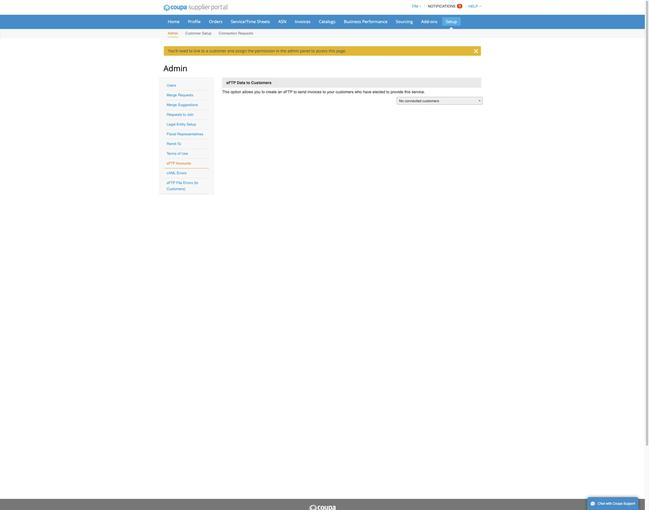 Task type: vqa. For each thing, say whether or not it's contained in the screenshot.
Support
yes



Task type: describe. For each thing, give the bounding box(es) containing it.
this
[[222, 90, 229, 94]]

merge for merge suggestions
[[167, 103, 177, 107]]

invoices
[[308, 90, 322, 94]]

sftp for sftp accounts
[[167, 161, 175, 166]]

tim
[[412, 4, 418, 8]]

need
[[179, 48, 188, 54]]

to left your
[[323, 90, 326, 94]]

you'll
[[168, 48, 178, 54]]

requests to join
[[167, 113, 194, 117]]

2 the from the left
[[280, 48, 286, 54]]

orders
[[209, 19, 223, 24]]

representatives
[[177, 132, 203, 136]]

sourcing link
[[392, 17, 417, 26]]

to left link
[[189, 48, 193, 54]]

1 vertical spatial admin
[[164, 63, 187, 74]]

to right you
[[262, 90, 265, 94]]

service/time sheets
[[231, 19, 270, 24]]

0 vertical spatial setup
[[446, 19, 457, 24]]

no
[[399, 99, 404, 103]]

customers
[[251, 81, 272, 85]]

(to
[[194, 181, 198, 185]]

data
[[237, 81, 245, 85]]

0
[[459, 4, 461, 8]]

0 vertical spatial errors
[[177, 171, 187, 175]]

entity
[[177, 122, 186, 127]]

and
[[227, 48, 234, 54]]

business
[[344, 19, 361, 24]]

an
[[278, 90, 282, 94]]

errors inside sftp file errors (to customers)
[[183, 181, 193, 185]]

add-ons link
[[418, 17, 441, 26]]

customers)
[[167, 187, 185, 191]]

send
[[298, 90, 306, 94]]

coupa
[[613, 502, 623, 506]]

help
[[469, 4, 478, 8]]

orders link
[[205, 17, 226, 26]]

2 vertical spatial requests
[[167, 113, 182, 117]]

invoices link
[[291, 17, 314, 26]]

to right elected
[[386, 90, 389, 94]]

have
[[363, 90, 371, 94]]

merge requests link
[[167, 93, 193, 97]]

chat with coupa support button
[[587, 498, 639, 511]]

of
[[178, 152, 181, 156]]

fiscal representatives link
[[167, 132, 203, 136]]

requests to join link
[[167, 113, 194, 117]]

no connected customers
[[399, 99, 439, 103]]

access
[[316, 48, 328, 54]]

suggestions
[[178, 103, 198, 107]]

chat
[[598, 502, 605, 506]]

0 horizontal spatial coupa supplier portal image
[[159, 1, 231, 15]]

profile
[[188, 19, 201, 24]]

a
[[206, 48, 208, 54]]

legal entity setup
[[167, 122, 196, 127]]

customers inside text box
[[422, 99, 439, 103]]

merge suggestions
[[167, 103, 198, 107]]

use
[[182, 152, 188, 156]]

panel
[[300, 48, 310, 54]]

terms of use
[[167, 152, 188, 156]]

you
[[254, 90, 261, 94]]

join
[[187, 113, 194, 117]]

this option allows you to create an sftp to send invoices to your customers who have elected to provide this service.
[[222, 90, 425, 94]]

remit-to
[[167, 142, 181, 146]]

remit-
[[167, 142, 177, 146]]

with
[[606, 502, 612, 506]]

in
[[276, 48, 279, 54]]

tim link
[[409, 4, 421, 8]]

fiscal
[[167, 132, 176, 136]]

cxml
[[167, 171, 176, 175]]

sftp file errors (to customers) link
[[167, 181, 198, 191]]

elected
[[373, 90, 385, 94]]

business performance
[[344, 19, 388, 24]]

customer setup
[[185, 31, 211, 35]]

customer
[[209, 48, 226, 54]]

sheets
[[257, 19, 270, 24]]

to left join
[[183, 113, 186, 117]]

sftp accounts link
[[167, 161, 191, 166]]

terms
[[167, 152, 177, 156]]



Task type: locate. For each thing, give the bounding box(es) containing it.
merge suggestions link
[[167, 103, 198, 107]]

admin down 'you'll'
[[164, 63, 187, 74]]

to right the panel
[[311, 48, 315, 54]]

0 vertical spatial admin
[[168, 31, 178, 35]]

errors
[[177, 171, 187, 175], [183, 181, 193, 185]]

users
[[167, 83, 176, 88]]

invoices
[[295, 19, 311, 24]]

ons
[[430, 19, 437, 24]]

requests for merge requests
[[178, 93, 193, 97]]

admin down home link
[[168, 31, 178, 35]]

sftp accounts
[[167, 161, 191, 166]]

0 horizontal spatial the
[[248, 48, 254, 54]]

merge down merge requests
[[167, 103, 177, 107]]

requests up suggestions
[[178, 93, 193, 97]]

home
[[168, 19, 180, 24]]

connection requests
[[219, 31, 253, 35]]

merge for merge requests
[[167, 93, 177, 97]]

0 vertical spatial coupa supplier portal image
[[159, 1, 231, 15]]

sftp right an
[[283, 90, 293, 94]]

help link
[[466, 4, 481, 8]]

users link
[[167, 83, 176, 88]]

fiscal representatives
[[167, 132, 203, 136]]

legal entity setup link
[[167, 122, 196, 127]]

your
[[327, 90, 335, 94]]

No connected customers field
[[397, 97, 483, 105]]

1 horizontal spatial customers
[[422, 99, 439, 103]]

to right data
[[246, 81, 250, 85]]

customer setup link
[[185, 30, 212, 37]]

admin link
[[167, 30, 178, 37]]

merge down users link
[[167, 93, 177, 97]]

1 horizontal spatial coupa supplier portal image
[[309, 505, 336, 511]]

sftp inside sftp file errors (to customers)
[[167, 181, 175, 185]]

1 vertical spatial errors
[[183, 181, 193, 185]]

to
[[177, 142, 181, 146]]

link
[[194, 48, 200, 54]]

permission
[[255, 48, 275, 54]]

file
[[176, 181, 182, 185]]

setup inside "link"
[[202, 31, 211, 35]]

2 vertical spatial setup
[[187, 122, 196, 127]]

the
[[248, 48, 254, 54], [280, 48, 286, 54]]

who
[[355, 90, 362, 94]]

1 horizontal spatial this
[[404, 90, 411, 94]]

page.
[[336, 48, 346, 54]]

to left send
[[294, 90, 297, 94]]

to left a at left
[[201, 48, 205, 54]]

1 vertical spatial merge
[[167, 103, 177, 107]]

1 horizontal spatial setup
[[202, 31, 211, 35]]

this left page.
[[329, 48, 335, 54]]

sourcing
[[396, 19, 413, 24]]

1 the from the left
[[248, 48, 254, 54]]

option
[[231, 90, 241, 94]]

legal
[[167, 122, 176, 127]]

2 horizontal spatial setup
[[446, 19, 457, 24]]

0 vertical spatial customers
[[336, 90, 354, 94]]

add-
[[421, 19, 430, 24]]

requests
[[238, 31, 253, 35], [178, 93, 193, 97], [167, 113, 182, 117]]

errors down accounts
[[177, 171, 187, 175]]

to
[[189, 48, 193, 54], [201, 48, 205, 54], [311, 48, 315, 54], [246, 81, 250, 85], [262, 90, 265, 94], [294, 90, 297, 94], [323, 90, 326, 94], [386, 90, 389, 94], [183, 113, 186, 117]]

0 horizontal spatial this
[[329, 48, 335, 54]]

errors left '(to'
[[183, 181, 193, 185]]

sftp for sftp data to customers
[[226, 81, 236, 85]]

1 merge from the top
[[167, 93, 177, 97]]

0 horizontal spatial customers
[[336, 90, 354, 94]]

1 vertical spatial coupa supplier portal image
[[309, 505, 336, 511]]

setup down notifications 0
[[446, 19, 457, 24]]

sftp data to customers
[[226, 81, 272, 85]]

1 vertical spatial requests
[[178, 93, 193, 97]]

0 vertical spatial merge
[[167, 93, 177, 97]]

performance
[[362, 19, 388, 24]]

requests down service/time
[[238, 31, 253, 35]]

allows
[[242, 90, 253, 94]]

asn link
[[275, 17, 290, 26]]

service.
[[412, 90, 425, 94]]

remit-to link
[[167, 142, 181, 146]]

customers down service.
[[422, 99, 439, 103]]

terms of use link
[[167, 152, 188, 156]]

sftp left data
[[226, 81, 236, 85]]

0 vertical spatial requests
[[238, 31, 253, 35]]

requests up legal at the top left of page
[[167, 113, 182, 117]]

cxml errors
[[167, 171, 187, 175]]

create
[[266, 90, 277, 94]]

coupa supplier portal image
[[159, 1, 231, 15], [309, 505, 336, 511]]

customer
[[185, 31, 201, 35]]

1 vertical spatial setup
[[202, 31, 211, 35]]

cxml errors link
[[167, 171, 187, 175]]

setup down join
[[187, 122, 196, 127]]

0 horizontal spatial setup
[[187, 122, 196, 127]]

navigation containing notifications 0
[[409, 1, 481, 12]]

1 vertical spatial this
[[404, 90, 411, 94]]

requests for connection requests
[[238, 31, 253, 35]]

sftp for sftp file errors (to customers)
[[167, 181, 175, 185]]

service/time
[[231, 19, 256, 24]]

service/time sheets link
[[227, 17, 274, 26]]

setup link
[[442, 17, 461, 26]]

you'll need to link to a customer and assign the permission in the admin panel to access this page.
[[168, 48, 346, 54]]

setup right customer
[[202, 31, 211, 35]]

the right assign
[[248, 48, 254, 54]]

2 merge from the top
[[167, 103, 177, 107]]

admin
[[287, 48, 299, 54]]

business performance link
[[340, 17, 391, 26]]

support
[[624, 502, 635, 506]]

add-ons
[[421, 19, 437, 24]]

profile link
[[184, 17, 204, 26]]

customers left who
[[336, 90, 354, 94]]

connection requests link
[[218, 30, 254, 37]]

No connected customers text field
[[397, 97, 482, 105]]

chat with coupa support
[[598, 502, 635, 506]]

connected
[[405, 99, 421, 103]]

notifications
[[428, 4, 456, 8]]

catalogs
[[319, 19, 336, 24]]

0 vertical spatial this
[[329, 48, 335, 54]]

1 vertical spatial customers
[[422, 99, 439, 103]]

provide
[[391, 90, 403, 94]]

merge requests
[[167, 93, 193, 97]]

1 horizontal spatial the
[[280, 48, 286, 54]]

this
[[329, 48, 335, 54], [404, 90, 411, 94]]

catalogs link
[[315, 17, 339, 26]]

this right 'provide'
[[404, 90, 411, 94]]

sftp file errors (to customers)
[[167, 181, 198, 191]]

navigation
[[409, 1, 481, 12]]

assign
[[235, 48, 247, 54]]

connection
[[219, 31, 237, 35]]

sftp up customers)
[[167, 181, 175, 185]]

home link
[[164, 17, 183, 26]]

sftp up "cxml"
[[167, 161, 175, 166]]

the right in
[[280, 48, 286, 54]]



